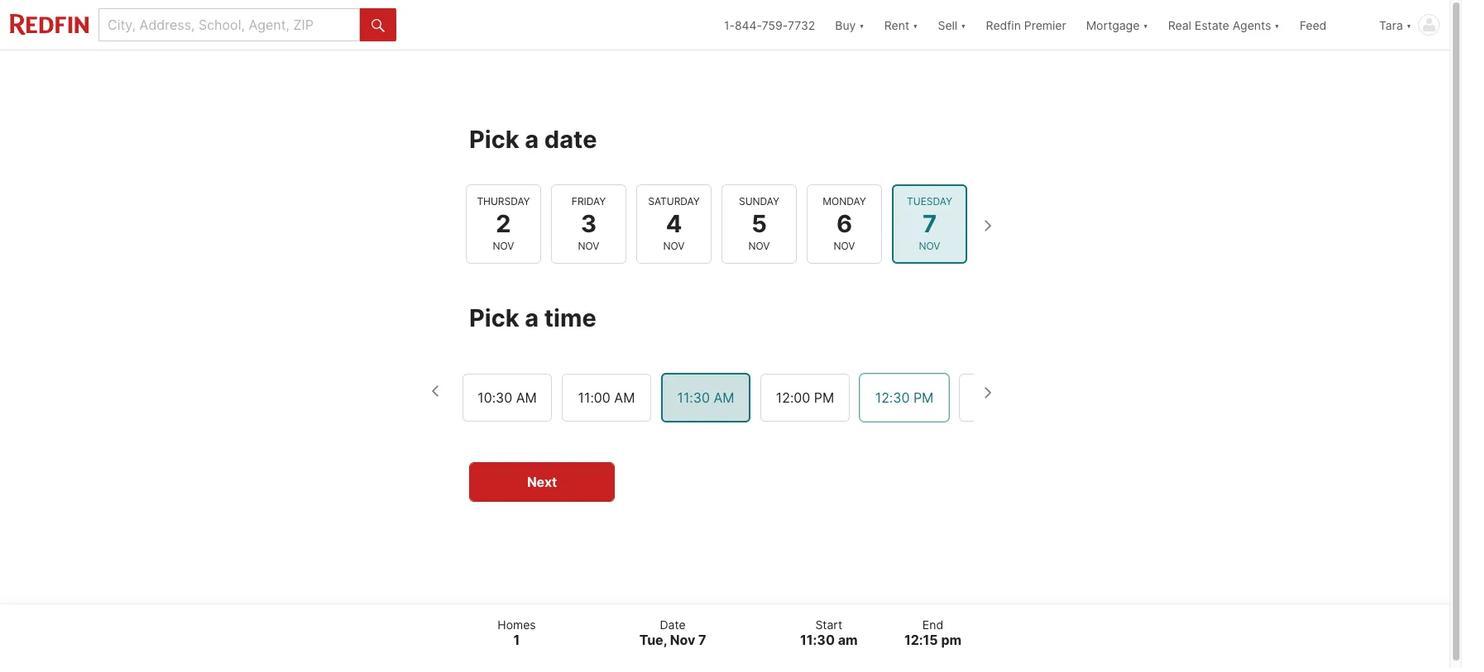 Task type: describe. For each thing, give the bounding box(es) containing it.
pick for pick a time
[[469, 304, 519, 333]]

pick a time
[[469, 304, 597, 333]]

monday
[[823, 195, 866, 208]]

feed button
[[1290, 0, 1370, 50]]

10:30
[[478, 390, 513, 407]]

pick for pick a date
[[469, 125, 519, 154]]

nov for 6
[[834, 240, 855, 253]]

homes
[[498, 618, 536, 632]]

11:30 am
[[677, 390, 735, 407]]

7 inside tuesday 7 nov
[[923, 209, 937, 238]]

12:30 pm button
[[860, 374, 949, 422]]

pm for 12:00 pm
[[814, 390, 834, 407]]

5 ▾ from the left
[[1275, 18, 1280, 32]]

tuesday
[[907, 195, 953, 208]]

nov inside date tue, nov  7
[[670, 632, 696, 649]]

pm inside end 12:15 pm
[[941, 632, 962, 649]]

start
[[816, 618, 843, 632]]

▾ for sell ▾
[[961, 18, 966, 32]]

10:30 am button
[[463, 374, 552, 422]]

12:00 pm button
[[761, 374, 850, 422]]

nov for 2
[[493, 240, 514, 253]]

date tue, nov  7
[[639, 618, 706, 649]]

monday 6 nov
[[823, 195, 866, 253]]

rent
[[885, 18, 910, 32]]

10:30 am
[[478, 390, 537, 407]]

a for date
[[525, 125, 539, 154]]

1-
[[724, 18, 735, 32]]

agents
[[1233, 18, 1272, 32]]

friday 3 nov
[[572, 195, 606, 253]]

12:15
[[905, 632, 938, 649]]

thursday
[[477, 195, 530, 208]]

nov for 4
[[663, 240, 685, 253]]

buy ▾
[[835, 18, 865, 32]]

end 12:15 pm
[[905, 618, 962, 649]]

City, Address, School, Agent, ZIP search field
[[98, 8, 360, 41]]

2
[[496, 209, 511, 238]]

rent ▾ button
[[885, 0, 918, 50]]

date
[[660, 618, 686, 632]]

next
[[527, 474, 557, 491]]

nov for 3
[[578, 240, 600, 253]]

sunday 5 nov
[[739, 195, 780, 253]]

saturday
[[648, 195, 700, 208]]

a for time
[[525, 304, 539, 333]]

5
[[752, 209, 767, 238]]

previous image
[[423, 378, 449, 405]]

▾ for mortgage ▾
[[1143, 18, 1149, 32]]

premier
[[1024, 18, 1067, 32]]

am inside start 11:30 am
[[838, 632, 858, 649]]

rent ▾
[[885, 18, 918, 32]]

4
[[666, 209, 682, 238]]

saturday 4 nov
[[648, 195, 700, 253]]

12:00 pm
[[776, 390, 834, 407]]

sunday
[[739, 195, 780, 208]]

rent ▾ button
[[875, 0, 928, 50]]

11:30 inside button
[[677, 390, 710, 407]]

am for 10:30 am
[[516, 390, 537, 407]]

11:30 inside start 11:30 am
[[800, 632, 835, 649]]

next image
[[974, 380, 1001, 407]]

thursday 2 nov
[[477, 195, 530, 253]]

6
[[837, 209, 853, 238]]

tue,
[[639, 632, 667, 649]]

friday
[[572, 195, 606, 208]]

12:30 pm
[[875, 390, 934, 407]]

estate
[[1195, 18, 1230, 32]]

844-
[[735, 18, 762, 32]]

mortgage ▾ button
[[1086, 0, 1149, 50]]

sell ▾ button
[[938, 0, 966, 50]]



Task type: locate. For each thing, give the bounding box(es) containing it.
7
[[923, 209, 937, 238], [699, 632, 706, 649]]

3 ▾ from the left
[[961, 18, 966, 32]]

0 horizontal spatial pm
[[814, 390, 834, 407]]

am right 10:30
[[516, 390, 537, 407]]

0 vertical spatial pick
[[469, 125, 519, 154]]

1 vertical spatial 11:30
[[800, 632, 835, 649]]

pm right 12:30
[[914, 390, 934, 407]]

date
[[544, 125, 597, 154]]

am right '11:00'
[[614, 390, 635, 407]]

7 inside date tue, nov  7
[[699, 632, 706, 649]]

▾ right sell at the right top
[[961, 18, 966, 32]]

redfin premier button
[[976, 0, 1077, 50]]

mortgage ▾ button
[[1077, 0, 1158, 50]]

am for 11:00 am
[[614, 390, 635, 407]]

2 pick from the top
[[469, 304, 519, 333]]

7732
[[788, 18, 816, 32]]

tara ▾
[[1379, 18, 1412, 32]]

pm
[[814, 390, 834, 407], [914, 390, 934, 407], [941, 632, 962, 649]]

homes 1
[[498, 618, 536, 649]]

nov inside thursday 2 nov
[[493, 240, 514, 253]]

am inside button
[[714, 390, 735, 407]]

pick
[[469, 125, 519, 154], [469, 304, 519, 333]]

7 right tue,
[[699, 632, 706, 649]]

▾ for buy ▾
[[859, 18, 865, 32]]

7 down tuesday
[[923, 209, 937, 238]]

am
[[516, 390, 537, 407], [614, 390, 635, 407], [714, 390, 735, 407], [838, 632, 858, 649]]

nov down 2
[[493, 240, 514, 253]]

buy
[[835, 18, 856, 32]]

▾ right mortgage
[[1143, 18, 1149, 32]]

buy ▾ button
[[825, 0, 875, 50]]

6 ▾ from the left
[[1407, 18, 1412, 32]]

nov inside sunday 5 nov
[[749, 240, 770, 253]]

a
[[525, 125, 539, 154], [525, 304, 539, 333]]

nov down 5 at the right
[[749, 240, 770, 253]]

pm down end
[[941, 632, 962, 649]]

12:30
[[875, 390, 910, 407]]

759-
[[762, 18, 788, 32]]

tara
[[1379, 18, 1403, 32]]

tuesday 7 nov
[[907, 195, 953, 253]]

0 vertical spatial 11:30
[[677, 390, 710, 407]]

am down start
[[838, 632, 858, 649]]

nov down tuesday
[[919, 240, 941, 253]]

pick left time
[[469, 304, 519, 333]]

nov down date
[[670, 632, 696, 649]]

next image
[[974, 213, 1001, 239]]

submit search image
[[372, 19, 385, 32]]

▾ right the tara
[[1407, 18, 1412, 32]]

nov down 6
[[834, 240, 855, 253]]

buy ▾ button
[[835, 0, 865, 50]]

1 horizontal spatial 11:30
[[800, 632, 835, 649]]

pick up thursday at left
[[469, 125, 519, 154]]

0 horizontal spatial 11:30
[[677, 390, 710, 407]]

nov
[[493, 240, 514, 253], [578, 240, 600, 253], [663, 240, 685, 253], [749, 240, 770, 253], [834, 240, 855, 253], [919, 240, 941, 253], [670, 632, 696, 649]]

real estate agents ▾ link
[[1168, 0, 1280, 50]]

am left 12:00
[[714, 390, 735, 407]]

▾ for rent ▾
[[913, 18, 918, 32]]

▾ right buy
[[859, 18, 865, 32]]

time
[[544, 304, 597, 333]]

4 ▾ from the left
[[1143, 18, 1149, 32]]

11:00
[[578, 390, 611, 407]]

▾
[[859, 18, 865, 32], [913, 18, 918, 32], [961, 18, 966, 32], [1143, 18, 1149, 32], [1275, 18, 1280, 32], [1407, 18, 1412, 32]]

▾ right agents on the top right
[[1275, 18, 1280, 32]]

mortgage ▾
[[1086, 18, 1149, 32]]

a left time
[[525, 304, 539, 333]]

0 horizontal spatial 7
[[699, 632, 706, 649]]

end
[[923, 618, 944, 632]]

redfin premier
[[986, 18, 1067, 32]]

11:00 am
[[578, 390, 635, 407]]

1-844-759-7732
[[724, 18, 816, 32]]

11:30
[[677, 390, 710, 407], [800, 632, 835, 649]]

0 vertical spatial a
[[525, 125, 539, 154]]

1 horizontal spatial 7
[[923, 209, 937, 238]]

pick a date
[[469, 125, 597, 154]]

redfin
[[986, 18, 1021, 32]]

sell ▾ button
[[928, 0, 976, 50]]

real
[[1168, 18, 1192, 32]]

2 horizontal spatial pm
[[941, 632, 962, 649]]

sell
[[938, 18, 958, 32]]

nov inside monday 6 nov
[[834, 240, 855, 253]]

1 vertical spatial 7
[[699, 632, 706, 649]]

1-844-759-7732 link
[[724, 18, 816, 32]]

a left date
[[525, 125, 539, 154]]

11:00 am button
[[562, 374, 651, 422]]

am for 11:30 am
[[714, 390, 735, 407]]

nov inside friday 3 nov
[[578, 240, 600, 253]]

1 pick from the top
[[469, 125, 519, 154]]

real estate agents ▾
[[1168, 18, 1280, 32]]

pm right 12:00
[[814, 390, 834, 407]]

1 vertical spatial pick
[[469, 304, 519, 333]]

▾ for tara ▾
[[1407, 18, 1412, 32]]

11:30 am button
[[661, 373, 751, 423]]

2 ▾ from the left
[[913, 18, 918, 32]]

0 vertical spatial 7
[[923, 209, 937, 238]]

2 a from the top
[[525, 304, 539, 333]]

1 horizontal spatial pm
[[914, 390, 934, 407]]

nov down 4 at the top left
[[663, 240, 685, 253]]

1
[[514, 632, 520, 649]]

▾ right rent
[[913, 18, 918, 32]]

pm for 12:30 pm
[[914, 390, 934, 407]]

3
[[581, 209, 597, 238]]

feed
[[1300, 18, 1327, 32]]

nov inside tuesday 7 nov
[[919, 240, 941, 253]]

nov down 3
[[578, 240, 600, 253]]

1 a from the top
[[525, 125, 539, 154]]

12:00
[[776, 390, 811, 407]]

start 11:30 am
[[800, 618, 858, 649]]

mortgage
[[1086, 18, 1140, 32]]

nov for 7
[[919, 240, 941, 253]]

real estate agents ▾ button
[[1158, 0, 1290, 50]]

nov for 5
[[749, 240, 770, 253]]

1 vertical spatial a
[[525, 304, 539, 333]]

sell ▾
[[938, 18, 966, 32]]

next button
[[469, 463, 615, 503]]

nov inside saturday 4 nov
[[663, 240, 685, 253]]

1 ▾ from the left
[[859, 18, 865, 32]]



Task type: vqa. For each thing, say whether or not it's contained in the screenshot.
4
yes



